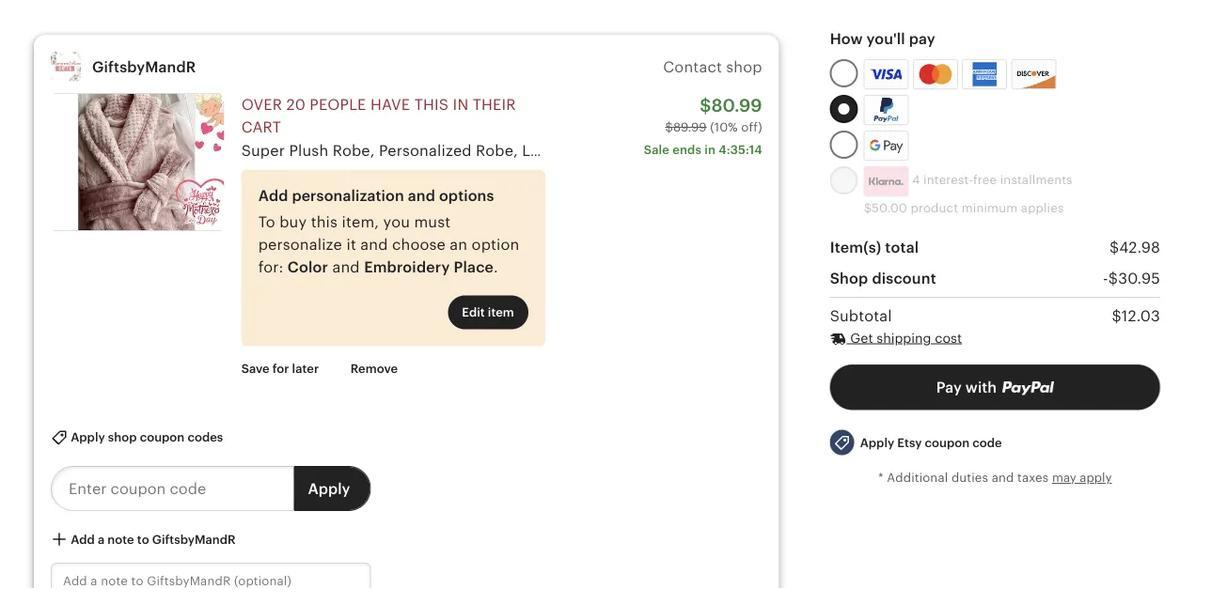 Task type: locate. For each thing, give the bounding box(es) containing it.
0 horizontal spatial coupon
[[140, 430, 185, 444]]

in inside $ 80.99 $ 89.99 (10% off) sale ends in 4:35:14
[[705, 142, 716, 157]]

edit item button
[[448, 296, 528, 330]]

coupon inside dropdown button
[[925, 436, 970, 450]]

code
[[973, 436, 1002, 450]]

2 horizontal spatial apply
[[860, 436, 894, 450]]

$ 80.99 $ 89.99 (10% off) sale ends in 4:35:14
[[644, 96, 762, 157]]

personalized
[[379, 143, 472, 160]]

1 vertical spatial add
[[71, 533, 95, 547]]

apply inside dropdown button
[[71, 430, 105, 444]]

coupon for shop
[[140, 430, 185, 444]]

this
[[414, 96, 449, 113], [311, 214, 338, 231]]

.
[[494, 259, 498, 276]]

apply inside button
[[308, 480, 350, 497]]

interest-
[[924, 174, 973, 188]]

-
[[1103, 270, 1108, 287]]

shipping
[[877, 331, 931, 346]]

0 horizontal spatial this
[[311, 214, 338, 231]]

additional
[[887, 471, 948, 485]]

1 vertical spatial giftsbymandr
[[152, 533, 236, 547]]

add
[[258, 187, 288, 204], [71, 533, 95, 547]]

an
[[450, 236, 468, 253]]

1 horizontal spatial coupon
[[925, 436, 970, 450]]

pay
[[936, 379, 962, 396]]

1 vertical spatial this
[[311, 214, 338, 231]]

this inside over 20 people have this in their cart super plush robe, personalized robe, long embroidered bathrobe
[[414, 96, 449, 113]]

1 horizontal spatial shop
[[726, 58, 762, 75]]

their
[[473, 96, 516, 113]]

shop up enter coupon code text field on the left bottom
[[108, 430, 137, 444]]

apply etsy coupon code button
[[816, 422, 1016, 464]]

get shipping cost
[[847, 331, 962, 346]]

0 horizontal spatial in
[[453, 96, 469, 113]]

codes
[[188, 430, 223, 444]]

save for later button
[[227, 352, 333, 386]]

giftsbymandr right the giftsbymandr image at the top left
[[92, 58, 196, 75]]

this right have
[[414, 96, 449, 113]]

1 horizontal spatial robe,
[[476, 143, 518, 160]]

in right ends
[[705, 142, 716, 157]]

apply for apply
[[308, 480, 350, 497]]

you
[[383, 214, 410, 231]]

42.98
[[1119, 239, 1160, 256]]

robe, right plush
[[333, 143, 375, 160]]

add a note to giftsbymandr button
[[37, 523, 250, 558]]

0 horizontal spatial shop
[[108, 430, 137, 444]]

giftsbymandr
[[92, 58, 196, 75], [152, 533, 236, 547]]

0 horizontal spatial add
[[71, 533, 95, 547]]

and
[[408, 187, 435, 204], [360, 236, 388, 253], [332, 259, 360, 276], [992, 471, 1014, 485]]

1 vertical spatial shop
[[108, 430, 137, 444]]

discover image
[[1012, 63, 1057, 91]]

duties
[[952, 471, 988, 485]]

etsy
[[897, 436, 922, 450]]

remove button
[[336, 352, 412, 386]]

add inside the add a note to giftsbymandr dropdown button
[[71, 533, 95, 547]]

coupon inside dropdown button
[[140, 430, 185, 444]]

shop inside dropdown button
[[108, 430, 137, 444]]

you'll
[[867, 30, 905, 47]]

1 horizontal spatial in
[[705, 142, 716, 157]]

get
[[850, 331, 873, 346]]

people
[[310, 96, 366, 113]]

$50.00 product minimum applies
[[864, 201, 1064, 215]]

pay with button
[[830, 365, 1160, 410]]

0 vertical spatial add
[[258, 187, 288, 204]]

30.95
[[1118, 270, 1160, 287]]

add up to
[[258, 187, 288, 204]]

$ up - $ 30.95
[[1110, 239, 1119, 256]]

may apply button
[[1052, 470, 1112, 487]]

$ down - $ 30.95
[[1112, 308, 1122, 325]]

item(s) total
[[830, 239, 919, 256]]

how you'll pay
[[830, 30, 935, 47]]

embroidered
[[563, 143, 658, 160]]

super plush robe, personalized robe, long embroidered bathrobe link
[[241, 143, 729, 160]]

personalize
[[258, 236, 342, 253]]

off)
[[741, 120, 762, 134]]

0 horizontal spatial apply
[[71, 430, 105, 444]]

giftsbymandr link
[[92, 58, 196, 75]]

choose
[[392, 236, 446, 253]]

20
[[286, 96, 306, 113]]

$ up the 89.99
[[700, 96, 711, 116]]

add left a at the bottom left
[[71, 533, 95, 547]]

pay in 4 installments image
[[864, 167, 909, 197]]

$
[[700, 96, 711, 116], [665, 120, 673, 134], [1110, 239, 1119, 256], [1108, 270, 1118, 287], [1112, 308, 1122, 325]]

add personalization and options
[[258, 187, 494, 204]]

for:
[[258, 259, 283, 276]]

must
[[414, 214, 451, 231]]

buy
[[279, 214, 307, 231]]

ends
[[673, 142, 702, 157]]

0 vertical spatial shop
[[726, 58, 762, 75]]

over
[[241, 96, 282, 113]]

0 vertical spatial in
[[453, 96, 469, 113]]

1 horizontal spatial add
[[258, 187, 288, 204]]

apply inside dropdown button
[[860, 436, 894, 450]]

robe,
[[333, 143, 375, 160], [476, 143, 518, 160]]

note
[[107, 533, 134, 547]]

in left the their
[[453, 96, 469, 113]]

and right it
[[360, 236, 388, 253]]

robe, left long
[[476, 143, 518, 160]]

0 vertical spatial this
[[414, 96, 449, 113]]

installments
[[1000, 174, 1073, 188]]

$ for 42.98
[[1110, 239, 1119, 256]]

*
[[878, 471, 884, 485]]

giftsbymandr right to
[[152, 533, 236, 547]]

giftsbymandr image
[[51, 52, 81, 82]]

1 vertical spatial in
[[705, 142, 716, 157]]

coupon right etsy
[[925, 436, 970, 450]]

coupon
[[140, 430, 185, 444], [925, 436, 970, 450]]

shop for contact
[[726, 58, 762, 75]]

edit item
[[462, 306, 514, 320]]

0 horizontal spatial robe,
[[333, 143, 375, 160]]

total
[[885, 239, 919, 256]]

shop up the 80.99
[[726, 58, 762, 75]]

apply shop coupon codes button
[[37, 420, 237, 455]]

1 horizontal spatial this
[[414, 96, 449, 113]]

this right buy at the left top
[[311, 214, 338, 231]]

add a note to giftsbymandr
[[68, 533, 236, 547]]

to
[[137, 533, 149, 547]]

get shipping cost button
[[830, 329, 962, 348]]

apply button
[[294, 466, 371, 511]]

taxes
[[1017, 471, 1049, 485]]

coupon left "codes"
[[140, 430, 185, 444]]

89.99
[[673, 120, 707, 134]]

1 horizontal spatial apply
[[308, 480, 350, 497]]

super plush robe, personalized robe, long embroidered bathrobe image
[[51, 93, 224, 231]]

over 20 people have this in their cart super plush robe, personalized robe, long embroidered bathrobe
[[241, 96, 729, 160]]

in
[[453, 96, 469, 113], [705, 142, 716, 157]]

apply
[[71, 430, 105, 444], [860, 436, 894, 450], [308, 480, 350, 497]]

may
[[1052, 471, 1077, 485]]

0 vertical spatial giftsbymandr
[[92, 58, 196, 75]]

add for add a note to giftsbymandr
[[71, 533, 95, 547]]



Task type: describe. For each thing, give the bounding box(es) containing it.
apply etsy coupon code
[[860, 436, 1002, 450]]

4
[[912, 174, 920, 188]]

4 interest-free installments
[[909, 174, 1073, 188]]

and inside to buy this item, you must personalize it and choose an option for:
[[360, 236, 388, 253]]

mastercard image
[[916, 62, 955, 87]]

color
[[288, 259, 328, 276]]

and down it
[[332, 259, 360, 276]]

2 robe, from the left
[[476, 143, 518, 160]]

$ down '$ 42.98' at the right
[[1108, 270, 1118, 287]]

80.99
[[711, 96, 762, 116]]

apply for apply etsy coupon code
[[860, 436, 894, 450]]

$ 12.03
[[1112, 308, 1160, 325]]

giftsbymandr inside dropdown button
[[152, 533, 236, 547]]

12.03
[[1122, 308, 1160, 325]]

Enter coupon code text field
[[51, 466, 294, 511]]

visa image
[[870, 66, 902, 83]]

contact
[[663, 58, 722, 75]]

later
[[292, 362, 319, 376]]

coupon for etsy
[[925, 436, 970, 450]]

free
[[973, 174, 997, 188]]

subtotal
[[830, 308, 892, 325]]

(10%
[[710, 120, 738, 134]]

cost
[[935, 331, 962, 346]]

american express image
[[965, 62, 1004, 87]]

options
[[439, 187, 494, 204]]

remove
[[351, 362, 398, 376]]

edit
[[462, 306, 485, 320]]

it
[[346, 236, 356, 253]]

place
[[454, 259, 494, 276]]

apply for apply shop coupon codes
[[71, 430, 105, 444]]

* additional duties and taxes may apply
[[878, 471, 1112, 485]]

- $ 30.95
[[1103, 270, 1160, 287]]

shop
[[830, 270, 868, 287]]

cart
[[241, 119, 281, 136]]

long
[[522, 143, 559, 160]]

paypal image
[[867, 98, 906, 122]]

item,
[[342, 214, 379, 231]]

$ 42.98
[[1110, 239, 1160, 256]]

apply shop coupon codes
[[68, 430, 223, 444]]

4:35:14
[[719, 142, 762, 157]]

and up the must
[[408, 187, 435, 204]]

for
[[272, 362, 289, 376]]

to buy this item, you must personalize it and choose an option for:
[[258, 214, 519, 276]]

option
[[472, 236, 519, 253]]

sale
[[644, 142, 669, 157]]

applies
[[1021, 201, 1064, 215]]

add for add personalization and options
[[258, 187, 288, 204]]

pay
[[909, 30, 935, 47]]

contact shop
[[663, 58, 762, 75]]

item
[[488, 306, 514, 320]]

$ up sale
[[665, 120, 673, 134]]

super
[[241, 143, 285, 160]]

item(s)
[[830, 239, 881, 256]]

shop for apply
[[108, 430, 137, 444]]

how
[[830, 30, 863, 47]]

google pay image
[[865, 132, 908, 160]]

embroidery
[[364, 259, 450, 276]]

this inside to buy this item, you must personalize it and choose an option for:
[[311, 214, 338, 231]]

plush
[[289, 143, 328, 160]]

save for later
[[241, 362, 319, 376]]

personalization
[[292, 187, 404, 204]]

shop discount
[[830, 270, 936, 287]]

apply
[[1080, 471, 1112, 485]]

color and embroidery place .
[[288, 259, 498, 276]]

$50.00
[[864, 201, 907, 215]]

a
[[98, 533, 105, 547]]

product
[[911, 201, 958, 215]]

1 robe, from the left
[[333, 143, 375, 160]]

minimum
[[962, 201, 1018, 215]]

and left taxes
[[992, 471, 1014, 485]]

save
[[241, 362, 270, 376]]

$ for 12.03
[[1112, 308, 1122, 325]]

with
[[966, 379, 997, 396]]

contact shop button
[[663, 58, 762, 75]]

have
[[370, 96, 410, 113]]

to
[[258, 214, 275, 231]]

$ for 80.99
[[700, 96, 711, 116]]

in inside over 20 people have this in their cart super plush robe, personalized robe, long embroidered bathrobe
[[453, 96, 469, 113]]

discount
[[872, 270, 936, 287]]



Task type: vqa. For each thing, say whether or not it's contained in the screenshot.
"Toys" 'link'
no



